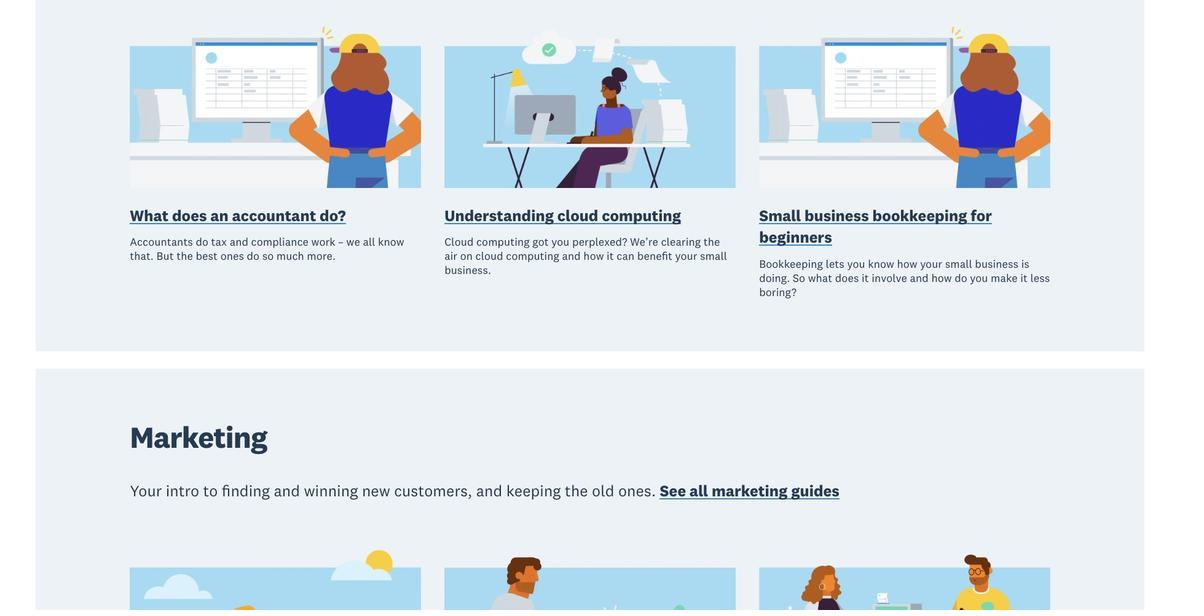 Task type: locate. For each thing, give the bounding box(es) containing it.
0 horizontal spatial know
[[378, 235, 405, 249]]

0 horizontal spatial the
[[177, 249, 193, 263]]

do left so
[[247, 249, 260, 263]]

new
[[362, 482, 390, 501]]

how left 'can'
[[584, 249, 604, 263]]

how down small business bookkeeping for beginners link
[[898, 257, 918, 271]]

it left 'can'
[[607, 249, 614, 263]]

1 horizontal spatial all
[[690, 482, 709, 501]]

your inside 'cloud computing got you perplexed? we're clearing the air on cloud computing and how it can benefit your small business.'
[[676, 249, 698, 263]]

guides
[[792, 482, 840, 501]]

all
[[363, 235, 376, 249], [690, 482, 709, 501]]

0 horizontal spatial small
[[701, 249, 728, 263]]

0 vertical spatial know
[[378, 235, 405, 249]]

less
[[1031, 271, 1051, 285]]

accountants
[[130, 235, 193, 249]]

know inside accountants do tax and compliance work – we all know that. but the best ones do so much more.
[[378, 235, 405, 249]]

0 vertical spatial does
[[172, 206, 207, 225]]

doing.
[[760, 271, 790, 285]]

2 horizontal spatial do
[[955, 271, 968, 285]]

cloud up 'perplexed?'
[[558, 206, 599, 225]]

does
[[172, 206, 207, 225], [836, 271, 860, 285]]

cloud right 'on'
[[476, 249, 504, 263]]

bookkeeping
[[873, 206, 968, 225]]

keeping
[[507, 482, 561, 501]]

and inside accountants do tax and compliance work – we all know that. but the best ones do so much more.
[[230, 235, 248, 249]]

1 vertical spatial know
[[869, 257, 895, 271]]

lets
[[826, 257, 845, 271]]

it left less
[[1021, 271, 1028, 285]]

your right benefit
[[676, 249, 698, 263]]

computing up "we're"
[[602, 206, 682, 225]]

the
[[704, 235, 720, 249], [177, 249, 193, 263], [565, 482, 588, 501]]

cloud
[[558, 206, 599, 225], [476, 249, 504, 263]]

–
[[338, 235, 344, 249]]

1 horizontal spatial cloud
[[558, 206, 599, 225]]

1 vertical spatial does
[[836, 271, 860, 285]]

0 horizontal spatial do
[[196, 235, 209, 249]]

benefit
[[638, 249, 673, 263]]

your right "involve"
[[921, 257, 943, 271]]

2 horizontal spatial the
[[704, 235, 720, 249]]

0 horizontal spatial you
[[552, 235, 570, 249]]

you right got
[[552, 235, 570, 249]]

it left "involve"
[[862, 271, 870, 285]]

0 horizontal spatial how
[[584, 249, 604, 263]]

small
[[760, 206, 802, 225]]

small inside 'cloud computing got you perplexed? we're clearing the air on cloud computing and how it can benefit your small business.'
[[701, 249, 728, 263]]

the inside 'cloud computing got you perplexed? we're clearing the air on cloud computing and how it can benefit your small business.'
[[704, 235, 720, 249]]

that.
[[130, 249, 154, 263]]

does left an
[[172, 206, 207, 225]]

what does an accountant do? link
[[130, 205, 346, 228]]

1 horizontal spatial your
[[921, 257, 943, 271]]

you right lets at right top
[[848, 257, 866, 271]]

1 horizontal spatial business
[[976, 257, 1019, 271]]

small right benefit
[[701, 249, 728, 263]]

1 vertical spatial business
[[976, 257, 1019, 271]]

small business bookkeeping for beginners
[[760, 206, 993, 247]]

0 horizontal spatial your
[[676, 249, 698, 263]]

and
[[230, 235, 248, 249], [562, 249, 581, 263], [911, 271, 929, 285], [274, 482, 300, 501], [476, 482, 503, 501]]

beginners
[[760, 228, 833, 247]]

the right "clearing"
[[704, 235, 720, 249]]

ones.
[[619, 482, 656, 501]]

it inside 'cloud computing got you perplexed? we're clearing the air on cloud computing and how it can benefit your small business.'
[[607, 249, 614, 263]]

see all marketing guides link
[[660, 482, 840, 504]]

perplexed?
[[573, 235, 628, 249]]

and right tax
[[230, 235, 248, 249]]

how right "involve"
[[932, 271, 952, 285]]

you left make
[[971, 271, 989, 285]]

1 horizontal spatial know
[[869, 257, 895, 271]]

1 horizontal spatial does
[[836, 271, 860, 285]]

1 horizontal spatial the
[[565, 482, 588, 501]]

the right but
[[177, 249, 193, 263]]

business left is
[[976, 257, 1019, 271]]

0 vertical spatial all
[[363, 235, 376, 249]]

business up beginners
[[805, 206, 870, 225]]

do left tax
[[196, 235, 209, 249]]

know down small business bookkeeping for beginners
[[869, 257, 895, 271]]

the left old
[[565, 482, 588, 501]]

best
[[196, 249, 218, 263]]

and right "involve"
[[911, 271, 929, 285]]

know inside bookkeeping lets you know how your small business is doing. so what does it involve and how do you make it less boring?
[[869, 257, 895, 271]]

cloud computing got you perplexed? we're clearing the air on cloud computing and how it can benefit your small business.
[[445, 235, 728, 277]]

0 horizontal spatial business
[[805, 206, 870, 225]]

all right we
[[363, 235, 376, 249]]

computing down understanding cloud computing link
[[506, 249, 560, 263]]

but
[[157, 249, 174, 263]]

1 horizontal spatial how
[[898, 257, 918, 271]]

accountants do tax and compliance work – we all know that. but the best ones do so much more.
[[130, 235, 405, 263]]

do
[[196, 235, 209, 249], [247, 249, 260, 263], [955, 271, 968, 285]]

small
[[701, 249, 728, 263], [946, 257, 973, 271]]

0 horizontal spatial cloud
[[476, 249, 504, 263]]

can
[[617, 249, 635, 263]]

it
[[607, 249, 614, 263], [862, 271, 870, 285], [1021, 271, 1028, 285]]

your intro to finding and winning new customers, and keeping the old ones. see all marketing guides
[[130, 482, 840, 501]]

the inside accountants do tax and compliance work – we all know that. but the best ones do so much more.
[[177, 249, 193, 263]]

know right we
[[378, 235, 405, 249]]

0 horizontal spatial does
[[172, 206, 207, 225]]

know
[[378, 235, 405, 249], [869, 257, 895, 271]]

winning
[[304, 482, 358, 501]]

how
[[584, 249, 604, 263], [898, 257, 918, 271], [932, 271, 952, 285]]

compliance
[[251, 235, 309, 249]]

1 vertical spatial cloud
[[476, 249, 504, 263]]

understanding cloud computing
[[445, 206, 682, 225]]

understanding cloud computing link
[[445, 205, 682, 228]]

do?
[[320, 206, 346, 225]]

all right see
[[690, 482, 709, 501]]

1 horizontal spatial small
[[946, 257, 973, 271]]

do left make
[[955, 271, 968, 285]]

small left make
[[946, 257, 973, 271]]

computing down understanding
[[477, 235, 530, 249]]

0 vertical spatial cloud
[[558, 206, 599, 225]]

bookkeeping lets you know how your small business is doing. so what does it involve and how do you make it less boring?
[[760, 257, 1051, 299]]

and right got
[[562, 249, 581, 263]]

does right what
[[836, 271, 860, 285]]

your
[[676, 249, 698, 263], [921, 257, 943, 271]]

0 horizontal spatial all
[[363, 235, 376, 249]]

to
[[203, 482, 218, 501]]

computing
[[602, 206, 682, 225], [477, 235, 530, 249], [506, 249, 560, 263]]

finding
[[222, 482, 270, 501]]

0 vertical spatial business
[[805, 206, 870, 225]]

you
[[552, 235, 570, 249], [848, 257, 866, 271], [971, 271, 989, 285]]

does inside bookkeeping lets you know how your small business is doing. so what does it involve and how do you make it less boring?
[[836, 271, 860, 285]]

0 horizontal spatial it
[[607, 249, 614, 263]]

business
[[805, 206, 870, 225], [976, 257, 1019, 271]]

1 horizontal spatial you
[[848, 257, 866, 271]]

your inside bookkeeping lets you know how your small business is doing. so what does it involve and how do you make it less boring?
[[921, 257, 943, 271]]

1 vertical spatial all
[[690, 482, 709, 501]]



Task type: describe. For each thing, give the bounding box(es) containing it.
1 horizontal spatial do
[[247, 249, 260, 263]]

cloud inside 'cloud computing got you perplexed? we're clearing the air on cloud computing and how it can benefit your small business.'
[[476, 249, 504, 263]]

involve
[[872, 271, 908, 285]]

business.
[[445, 263, 491, 277]]

what
[[130, 206, 169, 225]]

on
[[460, 249, 473, 263]]

is
[[1022, 257, 1030, 271]]

and right finding
[[274, 482, 300, 501]]

understanding
[[445, 206, 554, 225]]

marketing
[[712, 482, 788, 501]]

so
[[262, 249, 274, 263]]

for
[[971, 206, 993, 225]]

accountant
[[232, 206, 316, 225]]

customers,
[[394, 482, 472, 501]]

and inside 'cloud computing got you perplexed? we're clearing the air on cloud computing and how it can benefit your small business.'
[[562, 249, 581, 263]]

more.
[[307, 249, 336, 263]]

make
[[991, 271, 1018, 285]]

do inside bookkeeping lets you know how your small business is doing. so what does it involve and how do you make it less boring?
[[955, 271, 968, 285]]

what
[[809, 271, 833, 285]]

2 horizontal spatial how
[[932, 271, 952, 285]]

we're
[[630, 235, 659, 249]]

how inside 'cloud computing got you perplexed? we're clearing the air on cloud computing and how it can benefit your small business.'
[[584, 249, 604, 263]]

intro
[[166, 482, 199, 501]]

clearing
[[661, 235, 701, 249]]

so
[[793, 271, 806, 285]]

business inside small business bookkeeping for beginners
[[805, 206, 870, 225]]

and left keeping
[[476, 482, 503, 501]]

cloud
[[445, 235, 474, 249]]

business inside bookkeeping lets you know how your small business is doing. so what does it involve and how do you make it less boring?
[[976, 257, 1019, 271]]

boring?
[[760, 285, 797, 299]]

old
[[592, 482, 615, 501]]

small inside bookkeeping lets you know how your small business is doing. so what does it involve and how do you make it less boring?
[[946, 257, 973, 271]]

1 horizontal spatial it
[[862, 271, 870, 285]]

marketing
[[130, 419, 267, 456]]

your
[[130, 482, 162, 501]]

see
[[660, 482, 686, 501]]

work
[[312, 235, 336, 249]]

we
[[347, 235, 360, 249]]

2 horizontal spatial it
[[1021, 271, 1028, 285]]

small business bookkeeping for beginners link
[[760, 205, 1051, 250]]

an
[[211, 206, 229, 225]]

ones
[[221, 249, 244, 263]]

you inside 'cloud computing got you perplexed? we're clearing the air on cloud computing and how it can benefit your small business.'
[[552, 235, 570, 249]]

bookkeeping
[[760, 257, 824, 271]]

all inside accountants do tax and compliance work – we all know that. but the best ones do so much more.
[[363, 235, 376, 249]]

2 horizontal spatial you
[[971, 271, 989, 285]]

air
[[445, 249, 458, 263]]

what does an accountant do?
[[130, 206, 346, 225]]

much
[[277, 249, 304, 263]]

and inside bookkeeping lets you know how your small business is doing. so what does it involve and how do you make it less boring?
[[911, 271, 929, 285]]

tax
[[211, 235, 227, 249]]

got
[[533, 235, 549, 249]]



Task type: vqa. For each thing, say whether or not it's contained in the screenshot.
the plan
no



